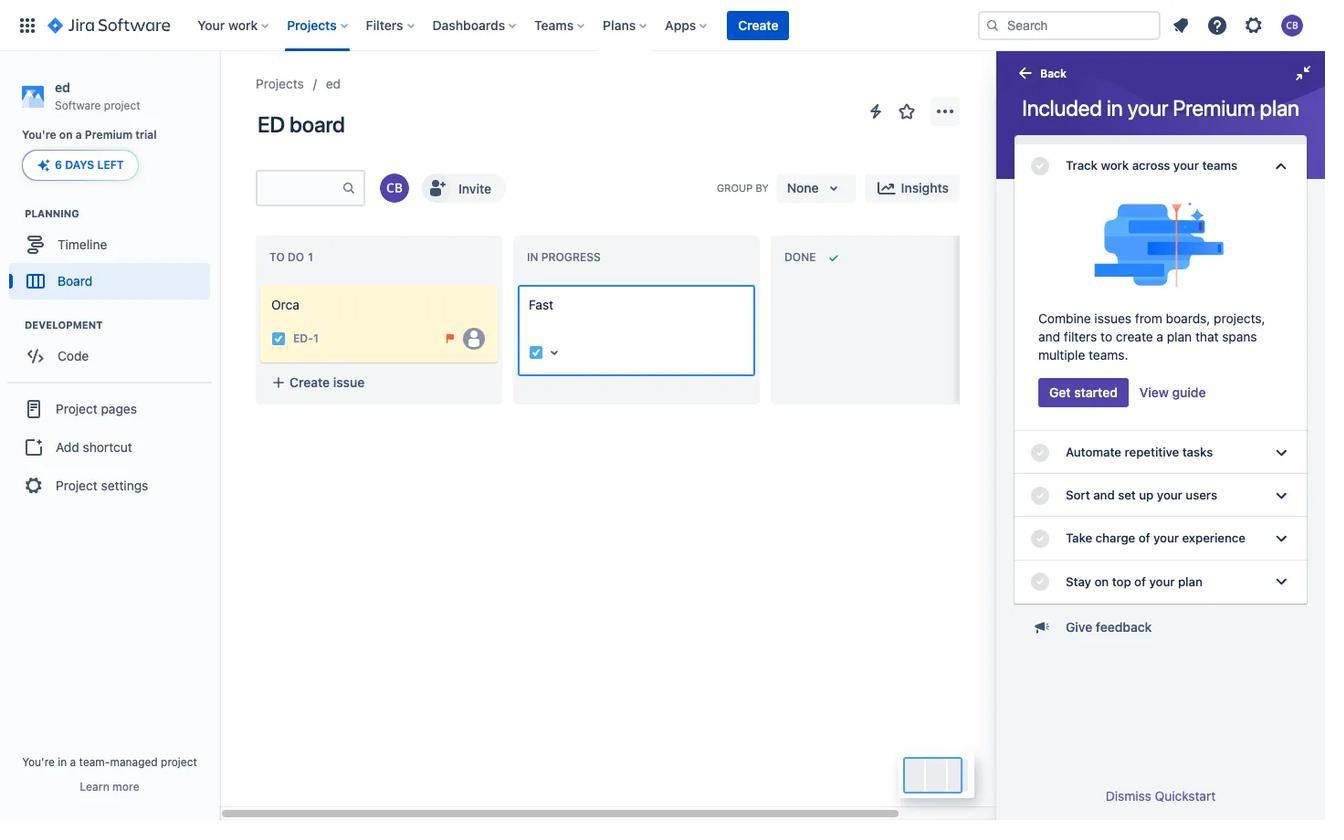 Task type: describe. For each thing, give the bounding box(es) containing it.
dismiss quickstart
[[1106, 788, 1216, 804]]

shortcut
[[83, 439, 132, 455]]

projects button
[[282, 11, 355, 40]]

you're for you're on a premium trial
[[22, 128, 56, 142]]

more image
[[935, 100, 956, 122]]

dashboards button
[[427, 11, 524, 40]]

add people image
[[426, 177, 448, 199]]

dashboards
[[433, 17, 505, 32]]

track work across your teams button
[[1015, 144, 1307, 187]]

none button
[[776, 174, 856, 203]]

issues
[[1095, 311, 1132, 326]]

project pages
[[56, 401, 137, 416]]

set
[[1118, 488, 1136, 503]]

chevron image for track work across your teams
[[1271, 155, 1293, 177]]

board link
[[9, 263, 210, 300]]

get
[[1050, 385, 1071, 400]]

repetitive
[[1125, 445, 1180, 460]]

your inside 'dropdown button'
[[1154, 531, 1179, 546]]

group containing project pages
[[7, 382, 212, 512]]

that
[[1196, 329, 1219, 344]]

do
[[288, 250, 304, 264]]

software
[[55, 98, 101, 112]]

planning
[[25, 208, 79, 220]]

plans button
[[598, 11, 654, 40]]

to
[[1101, 329, 1113, 344]]

projects,
[[1214, 311, 1266, 326]]

settings image
[[1243, 14, 1265, 36]]

appswitcher icon image
[[16, 14, 38, 36]]

0 vertical spatial plan
[[1260, 95, 1300, 121]]

none
[[787, 180, 819, 195]]

started
[[1074, 385, 1118, 400]]

stay on top of your plan
[[1066, 574, 1203, 589]]

minimize image
[[1293, 62, 1315, 84]]

on for stay
[[1095, 574, 1109, 589]]

tasks
[[1183, 445, 1213, 460]]

planning group
[[9, 207, 218, 305]]

apps
[[665, 17, 696, 32]]

guide
[[1173, 385, 1206, 400]]

sidebar navigation image
[[199, 73, 239, 110]]

invite
[[459, 180, 492, 196]]

ed for ed
[[326, 76, 341, 91]]

timeline
[[58, 237, 107, 252]]

notifications image
[[1170, 14, 1192, 36]]

go back image
[[1015, 62, 1037, 84]]

in for you're
[[58, 755, 67, 769]]

take charge of your experience button
[[1015, 517, 1307, 561]]

combine issues from boards, projects, and filters to create a plan that spans multiple teams.
[[1039, 311, 1266, 363]]

of inside dropdown button
[[1135, 574, 1146, 589]]

project settings link
[[7, 466, 212, 506]]

pages
[[101, 401, 137, 416]]

chevron image for sort and set up your users
[[1271, 485, 1293, 507]]

projects link
[[256, 73, 304, 95]]

dismiss
[[1106, 788, 1152, 804]]

ed link
[[326, 73, 341, 95]]

chevron image for stay on top of your plan
[[1271, 571, 1293, 593]]

settings
[[101, 478, 148, 493]]

left
[[97, 158, 124, 172]]

plan inside combine issues from boards, projects, and filters to create a plan that spans multiple teams.
[[1167, 329, 1192, 344]]

feedback
[[1096, 619, 1152, 635]]

done
[[785, 250, 816, 264]]

users
[[1186, 488, 1218, 503]]

experience
[[1183, 531, 1246, 546]]

your profile and settings image
[[1282, 14, 1304, 36]]

teams
[[1203, 158, 1238, 173]]

work for track
[[1101, 158, 1129, 173]]

your right top at right
[[1150, 574, 1175, 589]]

teams.
[[1089, 347, 1129, 363]]

board
[[58, 273, 92, 289]]

help image
[[1207, 14, 1229, 36]]

ed software project
[[55, 79, 140, 112]]

planning image
[[3, 203, 25, 225]]

team-
[[79, 755, 110, 769]]

give
[[1066, 619, 1093, 635]]

and inside dropdown button
[[1094, 488, 1115, 503]]

by
[[756, 182, 769, 194]]

learn
[[80, 780, 109, 794]]

in for included
[[1107, 95, 1123, 121]]

you're on a premium trial
[[22, 128, 157, 142]]

premium for trial
[[85, 128, 133, 142]]

apps button
[[660, 11, 715, 40]]

plan inside stay on top of your plan dropdown button
[[1178, 574, 1203, 589]]

combine
[[1039, 311, 1091, 326]]

create issue button
[[260, 366, 498, 399]]

to do element
[[269, 250, 317, 264]]

checked image for track
[[1030, 155, 1051, 177]]

automate repetitive tasks button
[[1015, 431, 1307, 474]]

insights
[[901, 180, 949, 195]]

What needs to be done? - Press the "Enter" key to submit or the "Escape" key to cancel. text field
[[529, 296, 745, 333]]

teams
[[535, 17, 574, 32]]

project for project settings
[[56, 478, 98, 493]]

group
[[717, 182, 753, 194]]

your up across
[[1128, 95, 1169, 121]]

view
[[1140, 385, 1169, 400]]

create button
[[727, 11, 790, 40]]

dismiss quickstart link
[[1106, 788, 1216, 804]]

flagged image
[[443, 331, 458, 346]]

add
[[56, 439, 79, 455]]

create for create issue
[[290, 374, 330, 390]]

6 days left button
[[23, 151, 138, 180]]

your work
[[198, 17, 258, 32]]

stay on top of your plan button
[[1015, 561, 1307, 604]]

plans
[[603, 17, 636, 32]]

of inside 'dropdown button'
[[1139, 531, 1151, 546]]

sort and set up your users
[[1066, 488, 1218, 503]]

development image
[[3, 315, 25, 336]]

to do
[[269, 250, 304, 264]]

project for project pages
[[56, 401, 98, 416]]

checked image for sort
[[1030, 485, 1051, 507]]

included
[[1022, 95, 1102, 121]]

give feedback button
[[1020, 613, 1307, 642]]

you're for you're in a team-managed project
[[22, 755, 55, 769]]

take
[[1066, 531, 1093, 546]]

create for create
[[738, 17, 779, 32]]

back button
[[1004, 58, 1078, 88]]

multiple
[[1039, 347, 1086, 363]]

group by
[[717, 182, 769, 194]]

in progress
[[527, 250, 601, 264]]



Task type: vqa. For each thing, say whether or not it's contained in the screenshot.
In-progress status
no



Task type: locate. For each thing, give the bounding box(es) containing it.
and inside combine issues from boards, projects, and filters to create a plan that spans multiple teams.
[[1039, 329, 1061, 344]]

checked image inside track work across your teams dropdown button
[[1030, 155, 1051, 177]]

1 vertical spatial plan
[[1167, 329, 1192, 344]]

3 checked image from the top
[[1030, 528, 1051, 550]]

project pages link
[[7, 389, 212, 430]]

view guide link
[[1138, 378, 1208, 407]]

6
[[55, 158, 62, 172]]

premium up left
[[85, 128, 133, 142]]

task image left ed- on the left top of the page
[[271, 331, 286, 346]]

chevron image right the users
[[1271, 485, 1293, 507]]

work inside dropdown button
[[1101, 158, 1129, 173]]

and
[[1039, 329, 1061, 344], [1094, 488, 1115, 503]]

a down software
[[76, 128, 82, 142]]

0 vertical spatial in
[[1107, 95, 1123, 121]]

learn more
[[80, 780, 139, 794]]

2 chevron image from the top
[[1271, 442, 1293, 464]]

stay
[[1066, 574, 1092, 589]]

your right up
[[1157, 488, 1183, 503]]

development group
[[9, 318, 218, 380]]

0 vertical spatial on
[[59, 128, 73, 142]]

projects up the ed
[[256, 76, 304, 91]]

plan down the minimize icon
[[1260, 95, 1300, 121]]

1 horizontal spatial project
[[161, 755, 197, 769]]

star ed board image
[[896, 100, 918, 122]]

banner containing your work
[[0, 0, 1325, 51]]

1 vertical spatial and
[[1094, 488, 1115, 503]]

1 checked image from the top
[[1030, 155, 1051, 177]]

group
[[7, 382, 212, 512]]

create inside 'primary' element
[[738, 17, 779, 32]]

projects inside popup button
[[287, 17, 337, 32]]

1 vertical spatial of
[[1135, 574, 1146, 589]]

checked image left stay
[[1030, 571, 1051, 593]]

0 horizontal spatial on
[[59, 128, 73, 142]]

checked image left track
[[1030, 155, 1051, 177]]

1 vertical spatial on
[[1095, 574, 1109, 589]]

up
[[1139, 488, 1154, 503]]

2 you're from the top
[[22, 755, 55, 769]]

track
[[1066, 158, 1098, 173]]

and left set
[[1094, 488, 1115, 503]]

premium for plan
[[1173, 95, 1256, 121]]

0 vertical spatial chevron image
[[1271, 155, 1293, 177]]

0 vertical spatial a
[[76, 128, 82, 142]]

0 horizontal spatial ed
[[55, 79, 70, 95]]

3 chevron image from the top
[[1271, 571, 1293, 593]]

project
[[104, 98, 140, 112], [161, 755, 197, 769]]

2 project from the top
[[56, 478, 98, 493]]

checked image inside stay on top of your plan dropdown button
[[1030, 571, 1051, 593]]

2 vertical spatial a
[[70, 755, 76, 769]]

chevron image right experience
[[1271, 528, 1293, 550]]

checked image for take
[[1030, 528, 1051, 550]]

unassigned image
[[463, 328, 485, 350]]

teams button
[[529, 11, 592, 40]]

chevron image
[[1271, 155, 1293, 177], [1271, 442, 1293, 464], [1271, 571, 1293, 593]]

project up "add"
[[56, 401, 98, 416]]

work inside popup button
[[228, 17, 258, 32]]

on inside dropdown button
[[1095, 574, 1109, 589]]

primary element
[[11, 0, 978, 51]]

timeline link
[[9, 227, 210, 263]]

0 vertical spatial and
[[1039, 329, 1061, 344]]

0 vertical spatial premium
[[1173, 95, 1256, 121]]

1 vertical spatial project
[[56, 478, 98, 493]]

boards,
[[1166, 311, 1211, 326]]

1 horizontal spatial on
[[1095, 574, 1109, 589]]

6 days left
[[55, 158, 124, 172]]

on for you're
[[59, 128, 73, 142]]

you're left "team-"
[[22, 755, 55, 769]]

search image
[[986, 18, 1000, 32]]

get started button
[[1039, 378, 1129, 407]]

progress
[[541, 250, 601, 264]]

2 vertical spatial plan
[[1178, 574, 1203, 589]]

ed
[[258, 111, 285, 137]]

0 vertical spatial chevron image
[[1271, 485, 1293, 507]]

checked image inside sort and set up your users dropdown button
[[1030, 485, 1051, 507]]

code
[[58, 348, 89, 364]]

0 horizontal spatial create
[[290, 374, 330, 390]]

1 vertical spatial work
[[1101, 158, 1129, 173]]

1 project from the top
[[56, 401, 98, 416]]

0 horizontal spatial project
[[104, 98, 140, 112]]

0 horizontal spatial and
[[1039, 329, 1061, 344]]

ed inside ed software project
[[55, 79, 70, 95]]

a
[[76, 128, 82, 142], [1157, 329, 1164, 344], [70, 755, 76, 769]]

work right the your on the top of the page
[[228, 17, 258, 32]]

a down from
[[1157, 329, 1164, 344]]

filters
[[366, 17, 403, 32]]

view guide
[[1140, 385, 1206, 400]]

of right charge
[[1139, 531, 1151, 546]]

chevron image inside sort and set up your users dropdown button
[[1271, 485, 1293, 507]]

1
[[313, 332, 319, 346]]

1 vertical spatial a
[[1157, 329, 1164, 344]]

task image
[[271, 331, 286, 346], [529, 345, 544, 360]]

your
[[1128, 95, 1169, 121], [1174, 158, 1199, 173], [1157, 488, 1183, 503], [1154, 531, 1179, 546], [1150, 574, 1175, 589]]

projects up ed link
[[287, 17, 337, 32]]

charge
[[1096, 531, 1136, 546]]

project inside ed software project
[[104, 98, 140, 112]]

sort
[[1066, 488, 1090, 503]]

checked image for stay
[[1030, 571, 1051, 593]]

2 vertical spatial chevron image
[[1271, 571, 1293, 593]]

1 vertical spatial premium
[[85, 128, 133, 142]]

orca
[[271, 297, 300, 312]]

projects
[[287, 17, 337, 32], [256, 76, 304, 91]]

chevron image for automate repetitive tasks
[[1271, 442, 1293, 464]]

work for your
[[228, 17, 258, 32]]

of right top at right
[[1135, 574, 1146, 589]]

create left issue
[[290, 374, 330, 390]]

0 horizontal spatial premium
[[85, 128, 133, 142]]

filters
[[1064, 329, 1097, 344]]

and up multiple
[[1039, 329, 1061, 344]]

1 horizontal spatial task image
[[529, 345, 544, 360]]

1 vertical spatial in
[[58, 755, 67, 769]]

project right the managed
[[161, 755, 197, 769]]

1 vertical spatial projects
[[256, 76, 304, 91]]

premium up teams
[[1173, 95, 1256, 121]]

trial
[[135, 128, 157, 142]]

Search this board text field
[[258, 172, 342, 205]]

2 checked image from the top
[[1030, 485, 1051, 507]]

1 horizontal spatial create
[[738, 17, 779, 32]]

plan down experience
[[1178, 574, 1203, 589]]

1 horizontal spatial premium
[[1173, 95, 1256, 121]]

1 vertical spatial you're
[[22, 755, 55, 769]]

0 vertical spatial you're
[[22, 128, 56, 142]]

checked image
[[1030, 442, 1051, 464]]

chevron image for take charge of your experience
[[1271, 528, 1293, 550]]

top
[[1112, 574, 1132, 589]]

0 horizontal spatial work
[[228, 17, 258, 32]]

project down "add"
[[56, 478, 98, 493]]

a inside combine issues from boards, projects, and filters to create a plan that spans multiple teams.
[[1157, 329, 1164, 344]]

0 horizontal spatial in
[[58, 755, 67, 769]]

you're in a team-managed project
[[22, 755, 197, 769]]

a for you're on a premium trial
[[76, 128, 82, 142]]

issue
[[333, 374, 365, 390]]

projects for projects popup button
[[287, 17, 337, 32]]

1 vertical spatial project
[[161, 755, 197, 769]]

your work button
[[192, 11, 276, 40]]

your down sort and set up your users dropdown button
[[1154, 531, 1179, 546]]

quickstart
[[1155, 788, 1216, 804]]

checked image
[[1030, 155, 1051, 177], [1030, 485, 1051, 507], [1030, 528, 1051, 550], [1030, 571, 1051, 593]]

create issue
[[290, 374, 365, 390]]

learn more button
[[80, 780, 139, 795]]

ed up software
[[55, 79, 70, 95]]

ed for ed software project
[[55, 79, 70, 95]]

add shortcut button
[[7, 430, 212, 466]]

1 horizontal spatial ed
[[326, 76, 341, 91]]

project
[[56, 401, 98, 416], [56, 478, 98, 493]]

1 horizontal spatial work
[[1101, 158, 1129, 173]]

1 horizontal spatial and
[[1094, 488, 1115, 503]]

automate repetitive tasks
[[1066, 445, 1213, 460]]

1 vertical spatial chevron image
[[1271, 528, 1293, 550]]

0 vertical spatial projects
[[287, 17, 337, 32]]

1 you're from the top
[[22, 128, 56, 142]]

give feedback
[[1066, 619, 1152, 635]]

you're
[[22, 128, 56, 142], [22, 755, 55, 769]]

board
[[290, 111, 345, 137]]

development
[[25, 319, 103, 331]]

cj baylor image
[[380, 174, 409, 203]]

checked image inside take charge of your experience 'dropdown button'
[[1030, 528, 1051, 550]]

insights button
[[865, 174, 960, 203]]

a left "team-"
[[70, 755, 76, 769]]

work right track
[[1101, 158, 1129, 173]]

in left "team-"
[[58, 755, 67, 769]]

0 vertical spatial project
[[56, 401, 98, 416]]

you're up 6
[[22, 128, 56, 142]]

projects for projects link at the top left of the page
[[256, 76, 304, 91]]

Search field
[[978, 11, 1161, 40]]

jira software image
[[48, 14, 170, 36], [48, 14, 170, 36]]

ed board
[[258, 111, 345, 137]]

1 chevron image from the top
[[1271, 155, 1293, 177]]

ed up board
[[326, 76, 341, 91]]

on up 6
[[59, 128, 73, 142]]

automations menu button icon image
[[865, 100, 887, 122]]

1 vertical spatial create
[[290, 374, 330, 390]]

checked image left take
[[1030, 528, 1051, 550]]

flagged image
[[443, 331, 458, 346]]

1 vertical spatial chevron image
[[1271, 442, 1293, 464]]

included in your premium plan
[[1022, 95, 1300, 121]]

filters button
[[361, 11, 422, 40]]

across
[[1132, 158, 1171, 173]]

4 checked image from the top
[[1030, 571, 1051, 593]]

managed
[[110, 755, 158, 769]]

0 vertical spatial work
[[228, 17, 258, 32]]

your inside dropdown button
[[1174, 158, 1199, 173]]

track work across your teams
[[1066, 158, 1238, 173]]

spans
[[1223, 329, 1258, 344]]

project settings
[[56, 478, 148, 493]]

of
[[1139, 531, 1151, 546], [1135, 574, 1146, 589]]

your left teams
[[1174, 158, 1199, 173]]

on
[[59, 128, 73, 142], [1095, 574, 1109, 589]]

0 vertical spatial create
[[738, 17, 779, 32]]

more
[[112, 780, 139, 794]]

create issue image
[[249, 272, 271, 294]]

project up trial
[[104, 98, 140, 112]]

in right included
[[1107, 95, 1123, 121]]

chevron image
[[1271, 485, 1293, 507], [1271, 528, 1293, 550]]

1 chevron image from the top
[[1271, 485, 1293, 507]]

create right apps 'dropdown button' at the top of page
[[738, 17, 779, 32]]

plan down boards,
[[1167, 329, 1192, 344]]

create
[[1116, 329, 1153, 344]]

insights image
[[876, 177, 898, 199]]

ed
[[326, 76, 341, 91], [55, 79, 70, 95]]

checked image left sort
[[1030, 485, 1051, 507]]

to
[[269, 250, 285, 264]]

0 horizontal spatial task image
[[271, 331, 286, 346]]

chevron image inside automate repetitive tasks "dropdown button"
[[1271, 442, 1293, 464]]

a for you're in a team-managed project
[[70, 755, 76, 769]]

0 vertical spatial project
[[104, 98, 140, 112]]

progress bar
[[1015, 135, 1307, 144]]

ed-1
[[293, 332, 319, 346]]

2 chevron image from the top
[[1271, 528, 1293, 550]]

from
[[1135, 311, 1163, 326]]

1 horizontal spatial in
[[1107, 95, 1123, 121]]

chevron image inside take charge of your experience 'dropdown button'
[[1271, 528, 1293, 550]]

task image right unassigned image
[[529, 345, 544, 360]]

0 vertical spatial of
[[1139, 531, 1151, 546]]

in
[[527, 250, 538, 264]]

automate
[[1066, 445, 1122, 460]]

add shortcut
[[56, 439, 132, 455]]

banner
[[0, 0, 1325, 51]]

on left top at right
[[1095, 574, 1109, 589]]

ed-1 link
[[293, 331, 319, 347]]



